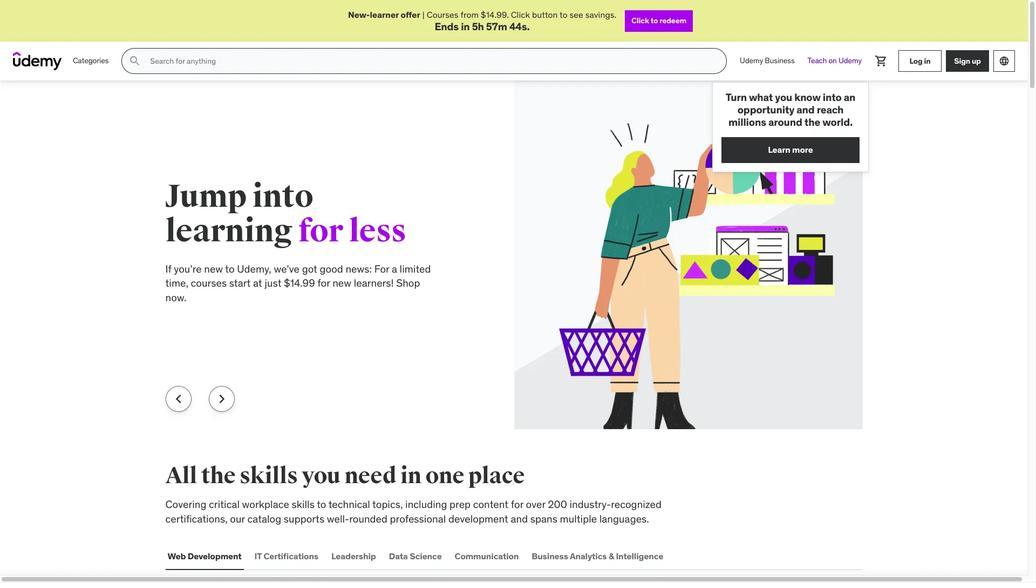 Task type: describe. For each thing, give the bounding box(es) containing it.
a
[[392, 262, 397, 275]]

teach on udemy
[[808, 56, 862, 66]]

what
[[749, 91, 773, 104]]

web development
[[168, 551, 242, 561]]

covering
[[165, 498, 207, 511]]

in inside the 'new-learner offer | courses from $14.99. click button to see savings. ends in 5h 57m 44s .'
[[461, 20, 470, 33]]

good
[[320, 262, 343, 275]]

5h 57m 44s
[[472, 20, 527, 33]]

click inside button
[[632, 16, 649, 25]]

1 vertical spatial the
[[201, 462, 236, 490]]

now.
[[165, 291, 187, 304]]

know
[[795, 91, 821, 104]]

for inside if you're new to udemy, we've got good news: for a limited time, courses start at just $14.99 for new learners! shop now.
[[318, 277, 330, 290]]

previous image
[[170, 390, 187, 408]]

leadership button
[[329, 543, 378, 569]]

jump into learning
[[165, 177, 313, 251]]

|
[[423, 9, 425, 20]]

if you're new to udemy, we've got good news: for a limited time, courses start at just $14.99 for new learners! shop now.
[[165, 262, 431, 304]]

sign up link
[[946, 50, 990, 72]]

multiple
[[560, 512, 597, 525]]

shop
[[396, 277, 420, 290]]

it certifications
[[255, 551, 319, 561]]

business analytics & intelligence
[[532, 551, 664, 561]]

2 horizontal spatial in
[[925, 56, 931, 66]]

an
[[844, 91, 856, 104]]

teach
[[808, 56, 827, 66]]

button
[[532, 9, 558, 20]]

place
[[469, 462, 525, 490]]

it certifications button
[[252, 543, 321, 569]]

data
[[389, 551, 408, 561]]

categories
[[73, 56, 109, 66]]

into inside "jump into learning"
[[253, 177, 313, 216]]

courses
[[191, 277, 227, 290]]

industry-
[[570, 498, 611, 511]]

2 vertical spatial in
[[401, 462, 422, 490]]

you inside the turn what you know into an opportunity and reach millions around the world.
[[775, 91, 793, 104]]

and inside covering critical workplace skills to technical topics, including prep content for over 200 industry-recognized certifications, our catalog supports well-rounded professional development and spans multiple languages.
[[511, 512, 528, 525]]

workplace
[[242, 498, 289, 511]]

millions
[[729, 115, 767, 128]]

if
[[165, 262, 172, 275]]

web development button
[[165, 543, 244, 569]]

catalog
[[248, 512, 281, 525]]

0 horizontal spatial new
[[204, 262, 223, 275]]

learning
[[165, 212, 293, 251]]

analytics
[[570, 551, 607, 561]]

and inside the turn what you know into an opportunity and reach millions around the world.
[[797, 103, 815, 116]]

log
[[910, 56, 923, 66]]

turn what you know into an opportunity and reach millions around the world.
[[726, 91, 856, 128]]

you're
[[174, 262, 202, 275]]

$14.99
[[284, 277, 315, 290]]

science
[[410, 551, 442, 561]]

into inside the turn what you know into an opportunity and reach millions around the world.
[[823, 91, 842, 104]]

udemy business
[[740, 56, 795, 66]]

spans
[[531, 512, 558, 525]]

udemy business link
[[734, 48, 802, 74]]

data science
[[389, 551, 442, 561]]

teach on udemy link
[[802, 48, 869, 74]]

the inside the turn what you know into an opportunity and reach millions around the world.
[[805, 115, 821, 128]]

intelligence
[[616, 551, 664, 561]]

jump
[[165, 177, 247, 216]]

reach
[[817, 103, 844, 116]]

for less
[[299, 212, 407, 251]]

development
[[188, 551, 242, 561]]

got
[[302, 262, 317, 275]]

0 vertical spatial for
[[299, 212, 343, 251]]

it
[[255, 551, 262, 561]]

1 vertical spatial new
[[333, 277, 352, 290]]

well-
[[327, 512, 349, 525]]

to inside the 'new-learner offer | courses from $14.99. click button to see savings. ends in 5h 57m 44s .'
[[560, 9, 568, 20]]

world.
[[823, 115, 853, 128]]

see
[[570, 9, 584, 20]]

opportunity
[[738, 103, 795, 116]]

log in link
[[899, 50, 942, 72]]

choose a language image
[[999, 56, 1010, 67]]

rounded
[[349, 512, 388, 525]]

more
[[793, 144, 814, 155]]

for
[[375, 262, 389, 275]]

certifications
[[264, 551, 319, 561]]

learn more
[[768, 144, 814, 155]]

recognized
[[611, 498, 662, 511]]

udemy,
[[237, 262, 271, 275]]

click to redeem
[[632, 16, 687, 25]]

languages.
[[600, 512, 649, 525]]

&
[[609, 551, 614, 561]]



Task type: vqa. For each thing, say whether or not it's contained in the screenshot.
rightmost Udemy
yes



Task type: locate. For each thing, give the bounding box(es) containing it.
0 vertical spatial and
[[797, 103, 815, 116]]

shopping cart with 0 items image
[[875, 55, 888, 68]]

0 horizontal spatial click
[[511, 9, 530, 20]]

0 vertical spatial the
[[805, 115, 821, 128]]

at
[[253, 277, 262, 290]]

around
[[769, 115, 803, 128]]

new up courses
[[204, 262, 223, 275]]

0 vertical spatial into
[[823, 91, 842, 104]]

Search for anything text field
[[148, 52, 714, 70]]

learner
[[370, 9, 399, 20]]

and left reach
[[797, 103, 815, 116]]

and
[[797, 103, 815, 116], [511, 512, 528, 525]]

new down good on the top
[[333, 277, 352, 290]]

udemy right on at the right
[[839, 56, 862, 66]]

to inside click to redeem button
[[651, 16, 658, 25]]

1 udemy from the left
[[740, 56, 764, 66]]

on
[[829, 56, 837, 66]]

0 horizontal spatial you
[[302, 462, 341, 490]]

sign
[[955, 56, 971, 66]]

in
[[461, 20, 470, 33], [925, 56, 931, 66], [401, 462, 422, 490]]

1 horizontal spatial new
[[333, 277, 352, 290]]

$14.99.
[[481, 9, 509, 20]]

for
[[299, 212, 343, 251], [318, 277, 330, 290], [511, 498, 524, 511]]

learn
[[768, 144, 791, 155]]

redeem
[[660, 16, 687, 25]]

to up the start
[[225, 262, 235, 275]]

and down over
[[511, 512, 528, 525]]

courses
[[427, 9, 459, 20]]

start
[[229, 277, 251, 290]]

for down good on the top
[[318, 277, 330, 290]]

to inside if you're new to udemy, we've got good news: for a limited time, courses start at just $14.99 for new learners! shop now.
[[225, 262, 235, 275]]

savings.
[[586, 9, 617, 20]]

the
[[805, 115, 821, 128], [201, 462, 236, 490]]

0 vertical spatial you
[[775, 91, 793, 104]]

0 horizontal spatial into
[[253, 177, 313, 216]]

0 horizontal spatial the
[[201, 462, 236, 490]]

business analytics & intelligence button
[[530, 543, 666, 569]]

you up the 'technical'
[[302, 462, 341, 490]]

for left over
[[511, 498, 524, 511]]

1 vertical spatial in
[[925, 56, 931, 66]]

log in
[[910, 56, 931, 66]]

in up including
[[401, 462, 422, 490]]

0 horizontal spatial business
[[532, 551, 568, 561]]

communication button
[[453, 543, 521, 569]]

business
[[765, 56, 795, 66], [532, 551, 568, 561]]

development
[[449, 512, 509, 525]]

click up . at right top
[[511, 9, 530, 20]]

including
[[406, 498, 447, 511]]

our
[[230, 512, 245, 525]]

udemy image
[[13, 52, 62, 70]]

click left redeem
[[632, 16, 649, 25]]

business inside button
[[532, 551, 568, 561]]

1 horizontal spatial into
[[823, 91, 842, 104]]

business left "teach"
[[765, 56, 795, 66]]

2 vertical spatial for
[[511, 498, 524, 511]]

udemy
[[740, 56, 764, 66], [839, 56, 862, 66]]

you right what
[[775, 91, 793, 104]]

new
[[204, 262, 223, 275], [333, 277, 352, 290]]

prep
[[450, 498, 471, 511]]

1 horizontal spatial you
[[775, 91, 793, 104]]

data science button
[[387, 543, 444, 569]]

professional
[[390, 512, 446, 525]]

1 horizontal spatial business
[[765, 56, 795, 66]]

0 vertical spatial skills
[[240, 462, 298, 490]]

limited
[[400, 262, 431, 275]]

critical
[[209, 498, 240, 511]]

for up good on the top
[[299, 212, 343, 251]]

certifications,
[[165, 512, 228, 525]]

1 vertical spatial and
[[511, 512, 528, 525]]

to left see
[[560, 9, 568, 20]]

ends
[[435, 20, 459, 33]]

leadership
[[332, 551, 376, 561]]

covering critical workplace skills to technical topics, including prep content for over 200 industry-recognized certifications, our catalog supports well-rounded professional development and spans multiple languages.
[[165, 498, 662, 525]]

skills
[[240, 462, 298, 490], [292, 498, 315, 511]]

supports
[[284, 512, 325, 525]]

to inside covering critical workplace skills to technical topics, including prep content for over 200 industry-recognized certifications, our catalog supports well-rounded professional development and spans multiple languages.
[[317, 498, 326, 511]]

click to redeem button
[[625, 10, 693, 32]]

all
[[165, 462, 197, 490]]

0 vertical spatial business
[[765, 56, 795, 66]]

0 horizontal spatial and
[[511, 512, 528, 525]]

skills up supports
[[292, 498, 315, 511]]

1 horizontal spatial udemy
[[839, 56, 862, 66]]

need
[[345, 462, 397, 490]]

all the skills you need in one place
[[165, 462, 525, 490]]

from
[[461, 9, 479, 20]]

topics,
[[373, 498, 403, 511]]

to left redeem
[[651, 16, 658, 25]]

offer
[[401, 9, 420, 20]]

to
[[560, 9, 568, 20], [651, 16, 658, 25], [225, 262, 235, 275], [317, 498, 326, 511]]

to up supports
[[317, 498, 326, 511]]

new-learner offer | courses from $14.99. click button to see savings. ends in 5h 57m 44s .
[[348, 9, 617, 33]]

web
[[168, 551, 186, 561]]

the up critical
[[201, 462, 236, 490]]

you
[[775, 91, 793, 104], [302, 462, 341, 490]]

0 vertical spatial new
[[204, 262, 223, 275]]

0 horizontal spatial in
[[401, 462, 422, 490]]

0 vertical spatial in
[[461, 20, 470, 33]]

200
[[548, 498, 567, 511]]

time,
[[165, 277, 188, 290]]

click
[[511, 9, 530, 20], [632, 16, 649, 25]]

1 vertical spatial skills
[[292, 498, 315, 511]]

content
[[473, 498, 509, 511]]

skills inside covering critical workplace skills to technical topics, including prep content for over 200 industry-recognized certifications, our catalog supports well-rounded professional development and spans multiple languages.
[[292, 498, 315, 511]]

1 vertical spatial you
[[302, 462, 341, 490]]

1 horizontal spatial the
[[805, 115, 821, 128]]

2 udemy from the left
[[839, 56, 862, 66]]

up
[[972, 56, 981, 66]]

1 vertical spatial for
[[318, 277, 330, 290]]

one
[[426, 462, 464, 490]]

in right log
[[925, 56, 931, 66]]

skills up workplace
[[240, 462, 298, 490]]

1 horizontal spatial and
[[797, 103, 815, 116]]

less
[[349, 212, 407, 251]]

just
[[265, 277, 282, 290]]

the down know
[[805, 115, 821, 128]]

next image
[[213, 390, 230, 408]]

news:
[[346, 262, 372, 275]]

1 vertical spatial business
[[532, 551, 568, 561]]

click inside the 'new-learner offer | courses from $14.99. click button to see savings. ends in 5h 57m 44s .'
[[511, 9, 530, 20]]

udemy up what
[[740, 56, 764, 66]]

categories button
[[66, 48, 115, 74]]

we've
[[274, 262, 300, 275]]

1 horizontal spatial click
[[632, 16, 649, 25]]

.
[[527, 20, 530, 33]]

submit search image
[[129, 55, 142, 68]]

for inside covering critical workplace skills to technical topics, including prep content for over 200 industry-recognized certifications, our catalog supports well-rounded professional development and spans multiple languages.
[[511, 498, 524, 511]]

learners!
[[354, 277, 394, 290]]

turn
[[726, 91, 747, 104]]

in down from
[[461, 20, 470, 33]]

0 horizontal spatial udemy
[[740, 56, 764, 66]]

business down spans
[[532, 551, 568, 561]]

1 horizontal spatial in
[[461, 20, 470, 33]]

1 vertical spatial into
[[253, 177, 313, 216]]



